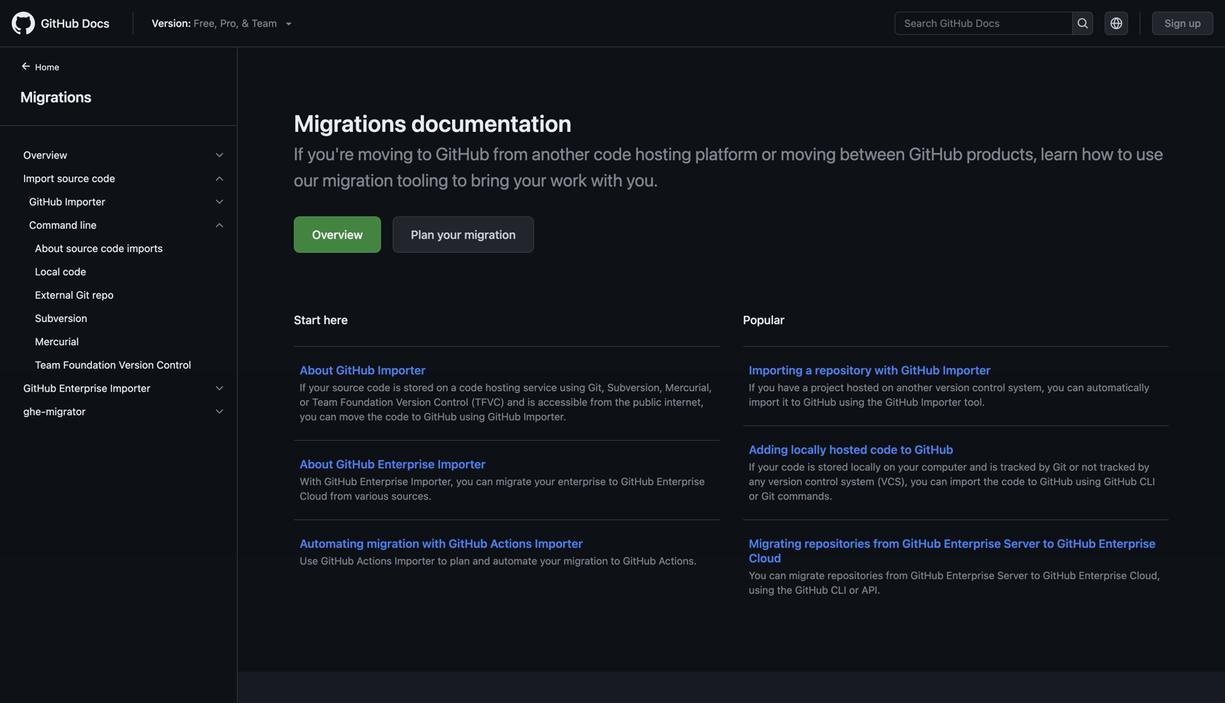 Task type: locate. For each thing, give the bounding box(es) containing it.
and down service
[[507, 396, 525, 408]]

1 horizontal spatial git
[[762, 490, 775, 503]]

0 vertical spatial migrate
[[496, 476, 532, 488]]

about inside "command line" element
[[35, 243, 63, 255]]

2 command line element from the top
[[12, 237, 237, 377]]

with
[[300, 476, 321, 488]]

git left the not on the right bottom of the page
[[1053, 461, 1067, 473]]

0 vertical spatial version
[[119, 359, 154, 371]]

your inside about github importer if your source code is stored on a code hosting service using git, subversion, mercurial, or team foundation version control (tfvc) and is accessible from the public internet, you can move the code to github using github importer.
[[309, 382, 330, 394]]

by
[[1039, 461, 1050, 473], [1138, 461, 1150, 473]]

1 vertical spatial migrate
[[789, 570, 825, 582]]

products,
[[967, 144, 1037, 164]]

you inside about github enterprise importer with github enterprise importer, you can migrate your enterprise to github enterprise cloud from various sources.
[[456, 476, 473, 488]]

0 vertical spatial stored
[[404, 382, 434, 394]]

0 horizontal spatial overview
[[23, 149, 67, 161]]

your inside about github enterprise importer with github enterprise importer, you can migrate your enterprise to github enterprise cloud from various sources.
[[534, 476, 555, 488]]

0 horizontal spatial hosting
[[486, 382, 520, 394]]

0 vertical spatial control
[[157, 359, 191, 371]]

using down the project
[[839, 396, 865, 408]]

enterprise
[[558, 476, 606, 488]]

ghe-migrator button
[[18, 400, 231, 424]]

migration inside migrations documentation if you're moving to github from another code hosting platform or moving between github products, learn how to use our migration tooling to bring your work with you.
[[322, 170, 393, 190]]

you right (vcs),
[[911, 476, 928, 488]]

0 horizontal spatial version
[[119, 359, 154, 371]]

foundation up github enterprise importer
[[63, 359, 116, 371]]

version up commands.
[[768, 476, 802, 488]]

2 by from the left
[[1138, 461, 1150, 473]]

using down the you
[[749, 585, 775, 597]]

if up "any"
[[749, 461, 755, 473]]

migrations down home link
[[20, 88, 91, 105]]

1 vertical spatial version
[[768, 476, 802, 488]]

command line
[[29, 219, 97, 231]]

with down sources.
[[422, 537, 446, 551]]

you right importer,
[[456, 476, 473, 488]]

1 vertical spatial control
[[805, 476, 838, 488]]

0 vertical spatial import
[[749, 396, 780, 408]]

from inside migrations documentation if you're moving to github from another code hosting platform or moving between github products, learn how to use our migration tooling to bring your work with you.
[[493, 144, 528, 164]]

github enterprise importer button
[[18, 377, 231, 400]]

popular
[[743, 313, 785, 327]]

command line element for importer
[[12, 214, 237, 377]]

on inside adding locally hosted code to github if your code is stored locally on your computer and is tracked by git or not tracked by any version control system (vcs), you can import the code to github using github cli or git commands.
[[884, 461, 896, 473]]

importer inside "dropdown button"
[[65, 196, 105, 208]]

2 vertical spatial with
[[422, 537, 446, 551]]

git down "any"
[[762, 490, 775, 503]]

1 horizontal spatial control
[[972, 382, 1005, 394]]

0 vertical spatial team
[[252, 17, 277, 29]]

moving left 'between'
[[781, 144, 836, 164]]

can left automatically
[[1067, 382, 1084, 394]]

0 vertical spatial actions
[[490, 537, 532, 551]]

is
[[393, 382, 401, 394], [528, 396, 535, 408], [808, 461, 815, 473], [990, 461, 998, 473]]

you
[[758, 382, 775, 394], [1048, 382, 1065, 394], [300, 411, 317, 423], [456, 476, 473, 488], [911, 476, 928, 488]]

control inside adding locally hosted code to github if your code is stored locally on your computer and is tracked by git or not tracked by any version control system (vcs), you can import the code to github using github cli or git commands.
[[805, 476, 838, 488]]

2 vertical spatial about
[[300, 458, 333, 472]]

server
[[1004, 537, 1040, 551], [998, 570, 1028, 582]]

1 horizontal spatial cli
[[1140, 476, 1155, 488]]

0 vertical spatial and
[[507, 396, 525, 408]]

your
[[514, 170, 547, 190], [437, 228, 461, 242], [309, 382, 330, 394], [758, 461, 779, 473], [898, 461, 919, 473], [534, 476, 555, 488], [540, 555, 561, 567]]

import source code element containing import source code
[[12, 167, 237, 377]]

hosting up you.
[[635, 144, 692, 164]]

1 vertical spatial hosting
[[486, 382, 520, 394]]

can inside migrating repositories from github enterprise server to github enterprise cloud you can migrate repositories from github enterprise server to github enterprise cloud, using the github cli or api.
[[769, 570, 786, 582]]

2 horizontal spatial team
[[312, 396, 338, 408]]

about inside about github importer if your source code is stored on a code hosting service using git, subversion, mercurial, or team foundation version control (tfvc) and is accessible from the public internet, you can move the code to github using github importer.
[[300, 364, 333, 377]]

2 horizontal spatial git
[[1053, 461, 1067, 473]]

locally up system
[[851, 461, 881, 473]]

plan your migration link
[[393, 217, 534, 253]]

use
[[300, 555, 318, 567]]

2 vertical spatial source
[[332, 382, 364, 394]]

up
[[1189, 17, 1201, 29]]

tracked right the not on the right bottom of the page
[[1100, 461, 1136, 473]]

tooltip
[[1179, 657, 1208, 686]]

with right repository
[[875, 364, 898, 377]]

and right computer
[[970, 461, 987, 473]]

migrate
[[496, 476, 532, 488], [789, 570, 825, 582]]

source up github importer
[[57, 172, 89, 185]]

your left enterprise
[[534, 476, 555, 488]]

a
[[806, 364, 812, 377], [451, 382, 457, 394], [803, 382, 808, 394]]

source inside about github importer if your source code is stored on a code hosting service using git, subversion, mercurial, or team foundation version control (tfvc) and is accessible from the public internet, you can move the code to github using github importer.
[[332, 382, 364, 394]]

0 horizontal spatial git
[[76, 289, 89, 301]]

system,
[[1008, 382, 1045, 394]]

hosting inside migrations documentation if you're moving to github from another code hosting platform or moving between github products, learn how to use our migration tooling to bring your work with you.
[[635, 144, 692, 164]]

1 horizontal spatial control
[[434, 396, 468, 408]]

overview link
[[294, 217, 381, 253]]

command line element
[[12, 214, 237, 377], [12, 237, 237, 377]]

actions up automate
[[490, 537, 532, 551]]

github inside "dropdown button"
[[29, 196, 62, 208]]

0 horizontal spatial another
[[532, 144, 590, 164]]

1 horizontal spatial by
[[1138, 461, 1150, 473]]

Search GitHub Docs search field
[[896, 12, 1072, 34]]

0 vertical spatial with
[[591, 170, 623, 190]]

1 horizontal spatial and
[[507, 396, 525, 408]]

team foundation version control link
[[18, 354, 231, 377]]

1 horizontal spatial actions
[[490, 537, 532, 551]]

import source code button
[[18, 167, 231, 190]]

by right the not on the right bottom of the page
[[1138, 461, 1150, 473]]

your right automate
[[540, 555, 561, 567]]

hosting up (tfvc)
[[486, 382, 520, 394]]

and right 'plan'
[[473, 555, 490, 567]]

1 horizontal spatial migrations
[[294, 109, 406, 137]]

computer
[[922, 461, 967, 473]]

if inside adding locally hosted code to github if your code is stored locally on your computer and is tracked by git or not tracked by any version control system (vcs), you can import the code to github using github cli or git commands.
[[749, 461, 755, 473]]

tracked left the not on the right bottom of the page
[[1001, 461, 1036, 473]]

0 horizontal spatial version
[[768, 476, 802, 488]]

0 horizontal spatial control
[[157, 359, 191, 371]]

overview down our
[[312, 228, 363, 242]]

1 vertical spatial stored
[[818, 461, 848, 473]]

version up 'tool.'
[[936, 382, 970, 394]]

can right the you
[[769, 570, 786, 582]]

2 tracked from the left
[[1100, 461, 1136, 473]]

1 command line element from the top
[[12, 214, 237, 377]]

automate
[[493, 555, 537, 567]]

foundation inside "command line" element
[[63, 359, 116, 371]]

on inside "importing a repository with github importer if you have a project hosted on another version control system, you can automatically import it to github using the github importer tool."
[[882, 382, 894, 394]]

version
[[119, 359, 154, 371], [396, 396, 431, 408]]

your left work
[[514, 170, 547, 190]]

using inside "importing a repository with github importer if you have a project hosted on another version control system, you can automatically import it to github using the github importer tool."
[[839, 396, 865, 408]]

import down computer
[[950, 476, 981, 488]]

ghe-migrator
[[23, 406, 86, 418]]

you inside adding locally hosted code to github if your code is stored locally on your computer and is tracked by git or not tracked by any version control system (vcs), you can import the code to github using github cli or git commands.
[[911, 476, 928, 488]]

git left repo
[[76, 289, 89, 301]]

0 vertical spatial cloud
[[300, 490, 327, 503]]

2 import source code element from the top
[[12, 190, 237, 377]]

sc 9kayk9 0 image inside overview dropdown button
[[214, 150, 225, 161]]

2 moving from the left
[[781, 144, 836, 164]]

0 vertical spatial control
[[972, 382, 1005, 394]]

sc 9kayk9 0 image inside github enterprise importer dropdown button
[[214, 383, 225, 395]]

you left move
[[300, 411, 317, 423]]

1 vertical spatial with
[[875, 364, 898, 377]]

source up move
[[332, 382, 364, 394]]

1 horizontal spatial moving
[[781, 144, 836, 164]]

version inside "importing a repository with github importer if you have a project hosted on another version control system, you can automatically import it to github using the github importer tool."
[[936, 382, 970, 394]]

1 vertical spatial another
[[897, 382, 933, 394]]

import source code
[[23, 172, 115, 185]]

on for importing a repository with github importer
[[882, 382, 894, 394]]

1 vertical spatial foundation
[[340, 396, 393, 408]]

with inside "importing a repository with github importer if you have a project hosted on another version control system, you can automatically import it to github using the github importer tool."
[[875, 364, 898, 377]]

0 horizontal spatial migrate
[[496, 476, 532, 488]]

0 horizontal spatial cloud
[[300, 490, 327, 503]]

to
[[417, 144, 432, 164], [1118, 144, 1133, 164], [452, 170, 467, 190], [791, 396, 801, 408], [412, 411, 421, 423], [901, 443, 912, 457], [609, 476, 618, 488], [1028, 476, 1037, 488], [1043, 537, 1054, 551], [438, 555, 447, 567], [611, 555, 620, 567], [1031, 570, 1040, 582]]

2 horizontal spatial and
[[970, 461, 987, 473]]

0 vertical spatial about
[[35, 243, 63, 255]]

actions
[[490, 537, 532, 551], [357, 555, 392, 567]]

commands.
[[778, 490, 833, 503]]

1 vertical spatial migrations
[[294, 109, 406, 137]]

about inside about github enterprise importer with github enterprise importer, you can migrate your enterprise to github enterprise cloud from various sources.
[[300, 458, 333, 472]]

0 horizontal spatial with
[[422, 537, 446, 551]]

1 horizontal spatial hosting
[[635, 144, 692, 164]]

can left move
[[320, 411, 337, 423]]

version: free, pro, & team
[[152, 17, 277, 29]]

on inside about github importer if your source code is stored on a code hosting service using git, subversion, mercurial, or team foundation version control (tfvc) and is accessible from the public internet, you can move the code to github using github importer.
[[437, 382, 448, 394]]

1 vertical spatial git
[[1053, 461, 1067, 473]]

documentation
[[411, 109, 572, 137]]

cloud down with
[[300, 490, 327, 503]]

about for importer
[[300, 364, 333, 377]]

sign up link
[[1153, 12, 1214, 35]]

0 horizontal spatial tracked
[[1001, 461, 1036, 473]]

2 vertical spatial git
[[762, 490, 775, 503]]

cloud
[[300, 490, 327, 503], [749, 552, 781, 566]]

0 vertical spatial cli
[[1140, 476, 1155, 488]]

import inside "importing a repository with github importer if you have a project hosted on another version control system, you can automatically import it to github using the github importer tool."
[[749, 396, 780, 408]]

0 horizontal spatial migrations
[[20, 88, 91, 105]]

0 horizontal spatial control
[[805, 476, 838, 488]]

foundation
[[63, 359, 116, 371], [340, 396, 393, 408]]

0 horizontal spatial by
[[1039, 461, 1050, 473]]

you inside about github importer if your source code is stored on a code hosting service using git, subversion, mercurial, or team foundation version control (tfvc) and is accessible from the public internet, you can move the code to github using github importer.
[[300, 411, 317, 423]]

hosted
[[847, 382, 879, 394], [829, 443, 868, 457]]

1 horizontal spatial import
[[950, 476, 981, 488]]

5 sc 9kayk9 0 image from the top
[[214, 406, 225, 418]]

and inside automating migration with github actions importer use github actions importer to plan and automate your migration to github actions.
[[473, 555, 490, 567]]

control down mercurial link
[[157, 359, 191, 371]]

if down importing
[[749, 382, 755, 394]]

service
[[523, 382, 557, 394]]

1 vertical spatial cloud
[[749, 552, 781, 566]]

importer,
[[411, 476, 454, 488]]

about up with
[[300, 458, 333, 472]]

1 vertical spatial source
[[66, 243, 98, 255]]

cloud inside about github enterprise importer with github enterprise importer, you can migrate your enterprise to github enterprise cloud from various sources.
[[300, 490, 327, 503]]

3 sc 9kayk9 0 image from the top
[[214, 196, 225, 208]]

1 tracked from the left
[[1001, 461, 1036, 473]]

1 horizontal spatial version
[[396, 396, 431, 408]]

about down start here
[[300, 364, 333, 377]]

source down line
[[66, 243, 98, 255]]

1 horizontal spatial cloud
[[749, 552, 781, 566]]

to inside "importing a repository with github importer if you have a project hosted on another version control system, you can automatically import it to github using the github importer tool."
[[791, 396, 801, 408]]

command line element containing command line
[[12, 214, 237, 377]]

1 vertical spatial hosted
[[829, 443, 868, 457]]

sc 9kayk9 0 image for command line
[[214, 196, 225, 208]]

if down start
[[300, 382, 306, 394]]

local code
[[35, 266, 86, 278]]

about
[[35, 243, 63, 255], [300, 364, 333, 377], [300, 458, 333, 472]]

home link
[[15, 61, 83, 75]]

1 vertical spatial actions
[[357, 555, 392, 567]]

1 horizontal spatial migrate
[[789, 570, 825, 582]]

moving
[[358, 144, 413, 164], [781, 144, 836, 164]]

migrate down migrating
[[789, 570, 825, 582]]

0 vertical spatial overview
[[23, 149, 67, 161]]

1 horizontal spatial another
[[897, 382, 933, 394]]

1 sc 9kayk9 0 image from the top
[[214, 150, 225, 161]]

control up 'tool.'
[[972, 382, 1005, 394]]

you down importing
[[758, 382, 775, 394]]

have
[[778, 382, 800, 394]]

0 horizontal spatial foundation
[[63, 359, 116, 371]]

command line element containing about source code imports
[[12, 237, 237, 377]]

1 vertical spatial and
[[970, 461, 987, 473]]

enterprise inside dropdown button
[[59, 383, 107, 395]]

migration right automate
[[564, 555, 608, 567]]

2 horizontal spatial with
[[875, 364, 898, 377]]

bring
[[471, 170, 510, 190]]

cli inside adding locally hosted code to github if your code is stored locally on your computer and is tracked by git or not tracked by any version control system (vcs), you can import the code to github using github cli or git commands.
[[1140, 476, 1155, 488]]

external git repo link
[[18, 284, 231, 307]]

4 sc 9kayk9 0 image from the top
[[214, 383, 225, 395]]

0 vertical spatial another
[[532, 144, 590, 164]]

enterprise
[[59, 383, 107, 395], [378, 458, 435, 472], [360, 476, 408, 488], [657, 476, 705, 488], [944, 537, 1001, 551], [1099, 537, 1156, 551], [947, 570, 995, 582], [1079, 570, 1127, 582]]

actions down automating at the bottom left of the page
[[357, 555, 392, 567]]

using
[[560, 382, 585, 394], [839, 396, 865, 408], [460, 411, 485, 423], [1076, 476, 1101, 488], [749, 585, 775, 597]]

1 vertical spatial team
[[35, 359, 60, 371]]

hosting inside about github importer if your source code is stored on a code hosting service using git, subversion, mercurial, or team foundation version control (tfvc) and is accessible from the public internet, you can move the code to github using github importer.
[[486, 382, 520, 394]]

here
[[324, 313, 348, 327]]

version
[[936, 382, 970, 394], [768, 476, 802, 488]]

migration
[[322, 170, 393, 190], [464, 228, 516, 242], [367, 537, 419, 551], [564, 555, 608, 567]]

mercurial
[[35, 336, 79, 348]]

sc 9kayk9 0 image inside import source code dropdown button
[[214, 173, 225, 185]]

your inside automating migration with github actions importer use github actions importer to plan and automate your migration to github actions.
[[540, 555, 561, 567]]

import source code element
[[12, 167, 237, 377], [12, 190, 237, 377]]

1 vertical spatial version
[[396, 396, 431, 408]]

use
[[1136, 144, 1163, 164]]

repositories
[[805, 537, 871, 551], [828, 570, 883, 582]]

1 vertical spatial control
[[434, 396, 468, 408]]

using down the not on the right bottom of the page
[[1076, 476, 1101, 488]]

can right importer,
[[476, 476, 493, 488]]

import source code element containing github importer
[[12, 190, 237, 377]]

by left the not on the right bottom of the page
[[1039, 461, 1050, 473]]

cloud down migrating
[[749, 552, 781, 566]]

0 vertical spatial repositories
[[805, 537, 871, 551]]

0 vertical spatial foundation
[[63, 359, 116, 371]]

can
[[1067, 382, 1084, 394], [320, 411, 337, 423], [476, 476, 493, 488], [930, 476, 947, 488], [769, 570, 786, 582]]

2 vertical spatial and
[[473, 555, 490, 567]]

migrations inside migrations documentation if you're moving to github from another code hosting platform or moving between github products, learn how to use our migration tooling to bring your work with you.
[[294, 109, 406, 137]]

work
[[550, 170, 587, 190]]

migrations inside migrations link
[[20, 88, 91, 105]]

1 horizontal spatial with
[[591, 170, 623, 190]]

using up accessible
[[560, 382, 585, 394]]

migration down the you're
[[322, 170, 393, 190]]

foundation inside about github importer if your source code is stored on a code hosting service using git, subversion, mercurial, or team foundation version control (tfvc) and is accessible from the public internet, you can move the code to github using github importer.
[[340, 396, 393, 408]]

0 horizontal spatial team
[[35, 359, 60, 371]]

your right plan
[[437, 228, 461, 242]]

on
[[437, 382, 448, 394], [882, 382, 894, 394], [884, 461, 896, 473]]

overview inside dropdown button
[[23, 149, 67, 161]]

control left (tfvc)
[[434, 396, 468, 408]]

search image
[[1077, 18, 1089, 29]]

0 vertical spatial hosted
[[847, 382, 879, 394]]

team inside about github importer if your source code is stored on a code hosting service using git, subversion, mercurial, or team foundation version control (tfvc) and is accessible from the public internet, you can move the code to github using github importer.
[[312, 396, 338, 408]]

None search field
[[895, 12, 1093, 35]]

0 vertical spatial source
[[57, 172, 89, 185]]

importer inside dropdown button
[[110, 383, 150, 395]]

1 vertical spatial import
[[950, 476, 981, 488]]

0 horizontal spatial import
[[749, 396, 780, 408]]

0 vertical spatial migrations
[[20, 88, 91, 105]]

hosted down repository
[[847, 382, 879, 394]]

code inside dropdown button
[[92, 172, 115, 185]]

1 horizontal spatial foundation
[[340, 396, 393, 408]]

migrate left enterprise
[[496, 476, 532, 488]]

0 horizontal spatial stored
[[404, 382, 434, 394]]

sc 9kayk9 0 image
[[214, 150, 225, 161], [214, 173, 225, 185], [214, 196, 225, 208], [214, 383, 225, 395], [214, 406, 225, 418]]

source for about
[[66, 243, 98, 255]]

2 sc 9kayk9 0 image from the top
[[214, 173, 225, 185]]

control
[[157, 359, 191, 371], [434, 396, 468, 408]]

migrations documentation if you're moving to github from another code hosting platform or moving between github products, learn how to use our migration tooling to bring your work with you.
[[294, 109, 1163, 190]]

(tfvc)
[[471, 396, 505, 408]]

0 horizontal spatial and
[[473, 555, 490, 567]]

control up commands.
[[805, 476, 838, 488]]

0 vertical spatial version
[[936, 382, 970, 394]]

about up local
[[35, 243, 63, 255]]

code
[[594, 144, 631, 164], [92, 172, 115, 185], [101, 243, 124, 255], [63, 266, 86, 278], [367, 382, 390, 394], [459, 382, 483, 394], [385, 411, 409, 423], [871, 443, 898, 457], [782, 461, 805, 473], [1002, 476, 1025, 488]]

your inside plan your migration link
[[437, 228, 461, 242]]

locally right adding
[[791, 443, 827, 457]]

sc 9kayk9 0 image inside the github importer "dropdown button"
[[214, 196, 225, 208]]

using inside adding locally hosted code to github if your code is stored locally on your computer and is tracked by git or not tracked by any version control system (vcs), you can import the code to github using github cli or git commands.
[[1076, 476, 1101, 488]]

automatically
[[1087, 382, 1150, 394]]

to inside about github enterprise importer with github enterprise importer, you can migrate your enterprise to github enterprise cloud from various sources.
[[609, 476, 618, 488]]

automating
[[300, 537, 364, 551]]

0 vertical spatial git
[[76, 289, 89, 301]]

the inside adding locally hosted code to github if your code is stored locally on your computer and is tracked by git or not tracked by any version control system (vcs), you can import the code to github using github cli or git commands.
[[984, 476, 999, 488]]

source inside import source code dropdown button
[[57, 172, 89, 185]]

with inside migrations documentation if you're moving to github from another code hosting platform or moving between github products, learn how to use our migration tooling to bring your work with you.
[[591, 170, 623, 190]]

mercurial,
[[665, 382, 712, 394]]

tooling
[[397, 170, 448, 190]]

foundation up move
[[340, 396, 393, 408]]

0 horizontal spatial actions
[[357, 555, 392, 567]]

source inside about source code imports link
[[66, 243, 98, 255]]

about for code
[[35, 243, 63, 255]]

another inside "importing a repository with github importer if you have a project hosted on another version control system, you can automatically import it to github using the github importer tool."
[[897, 382, 933, 394]]

1 horizontal spatial tracked
[[1100, 461, 1136, 473]]

another inside migrations documentation if you're moving to github from another code hosting platform or moving between github products, learn how to use our migration tooling to bring your work with you.
[[532, 144, 590, 164]]

importer
[[65, 196, 105, 208], [378, 364, 426, 377], [943, 364, 991, 377], [110, 383, 150, 395], [921, 396, 962, 408], [438, 458, 486, 472], [535, 537, 583, 551], [395, 555, 435, 567]]

or inside about github importer if your source code is stored on a code hosting service using git, subversion, mercurial, or team foundation version control (tfvc) and is accessible from the public internet, you can move the code to github using github importer.
[[300, 396, 309, 408]]

migrations up the you're
[[294, 109, 406, 137]]

if up our
[[294, 144, 304, 164]]

git,
[[588, 382, 605, 394]]

adding
[[749, 443, 788, 457]]

hosted up system
[[829, 443, 868, 457]]

git inside "command line" element
[[76, 289, 89, 301]]

1 horizontal spatial stored
[[818, 461, 848, 473]]

2 vertical spatial team
[[312, 396, 338, 408]]

moving up tooling
[[358, 144, 413, 164]]

your down start here
[[309, 382, 330, 394]]

control
[[972, 382, 1005, 394], [805, 476, 838, 488]]

about for enterprise
[[300, 458, 333, 472]]

&
[[242, 17, 249, 29]]

overview up import
[[23, 149, 67, 161]]

import left it
[[749, 396, 780, 408]]

1 vertical spatial cli
[[831, 585, 847, 597]]

0 horizontal spatial moving
[[358, 144, 413, 164]]

0 vertical spatial hosting
[[635, 144, 692, 164]]

1 import source code element from the top
[[12, 167, 237, 377]]

git
[[76, 289, 89, 301], [1053, 461, 1067, 473], [762, 490, 775, 503]]

and
[[507, 396, 525, 408], [970, 461, 987, 473], [473, 555, 490, 567]]

free,
[[194, 17, 217, 29]]

you
[[749, 570, 767, 582]]

0 horizontal spatial locally
[[791, 443, 827, 457]]

can down computer
[[930, 476, 947, 488]]

with left you.
[[591, 170, 623, 190]]

hosted inside "importing a repository with github importer if you have a project hosted on another version control system, you can automatically import it to github using the github importer tool."
[[847, 382, 879, 394]]



Task type: vqa. For each thing, say whether or not it's contained in the screenshot.
the topmost Foundation
yes



Task type: describe. For each thing, give the bounding box(es) containing it.
automating migration with github actions importer use github actions importer to plan and automate your migration to github actions.
[[300, 537, 697, 567]]

with inside automating migration with github actions importer use github actions importer to plan and automate your migration to github actions.
[[422, 537, 446, 551]]

between
[[840, 144, 905, 164]]

plan
[[450, 555, 470, 567]]

local code link
[[18, 260, 231, 284]]

migration down bring
[[464, 228, 516, 242]]

a inside about github importer if your source code is stored on a code hosting service using git, subversion, mercurial, or team foundation version control (tfvc) and is accessible from the public internet, you can move the code to github using github importer.
[[451, 382, 457, 394]]

github importer button
[[18, 190, 231, 214]]

from inside about github importer if your source code is stored on a code hosting service using git, subversion, mercurial, or team foundation version control (tfvc) and is accessible from the public internet, you can move the code to github using github importer.
[[590, 396, 612, 408]]

cli inside migrating repositories from github enterprise server to github enterprise cloud you can migrate repositories from github enterprise server to github enterprise cloud, using the github cli or api.
[[831, 585, 847, 597]]

external git repo
[[35, 289, 114, 301]]

1 by from the left
[[1039, 461, 1050, 473]]

adding locally hosted code to github if your code is stored locally on your computer and is tracked by git or not tracked by any version control system (vcs), you can import the code to github using github cli or git commands.
[[749, 443, 1155, 503]]

importing a repository with github importer if you have a project hosted on another version control system, you can automatically import it to github using the github importer tool.
[[749, 364, 1150, 408]]

using inside migrating repositories from github enterprise server to github enterprise cloud you can migrate repositories from github enterprise server to github enterprise cloud, using the github cli or api.
[[749, 585, 775, 597]]

importer inside about github importer if your source code is stored on a code hosting service using git, subversion, mercurial, or team foundation version control (tfvc) and is accessible from the public internet, you can move the code to github using github importer.
[[378, 364, 426, 377]]

plan your migration
[[411, 228, 516, 242]]

github enterprise importer
[[23, 383, 150, 395]]

and inside about github importer if your source code is stored on a code hosting service using git, subversion, mercurial, or team foundation version control (tfvc) and is accessible from the public internet, you can move the code to github using github importer.
[[507, 396, 525, 408]]

public
[[633, 396, 662, 408]]

using down (tfvc)
[[460, 411, 485, 423]]

import source code element for overview
[[12, 167, 237, 377]]

version inside adding locally hosted code to github if your code is stored locally on your computer and is tracked by git or not tracked by any version control system (vcs), you can import the code to github using github cli or git commands.
[[768, 476, 802, 488]]

about github importer if your source code is stored on a code hosting service using git, subversion, mercurial, or team foundation version control (tfvc) and is accessible from the public internet, you can move the code to github using github importer.
[[300, 364, 712, 423]]

to inside about github importer if your source code is stored on a code hosting service using git, subversion, mercurial, or team foundation version control (tfvc) and is accessible from the public internet, you can move the code to github using github importer.
[[412, 411, 421, 423]]

any
[[749, 476, 766, 488]]

not
[[1082, 461, 1097, 473]]

you're
[[307, 144, 354, 164]]

source for import
[[57, 172, 89, 185]]

version inside about github importer if your source code is stored on a code hosting service using git, subversion, mercurial, or team foundation version control (tfvc) and is accessible from the public internet, you can move the code to github using github importer.
[[396, 396, 431, 408]]

docs
[[82, 16, 109, 30]]

sc 9kayk9 0 image for import source code
[[214, 150, 225, 161]]

triangle down image
[[283, 18, 295, 29]]

if inside migrations documentation if you're moving to github from another code hosting platform or moving between github products, learn how to use our migration tooling to bring your work with you.
[[294, 144, 304, 164]]

1 horizontal spatial overview
[[312, 228, 363, 242]]

hosted inside adding locally hosted code to github if your code is stored locally on your computer and is tracked by git or not tracked by any version control system (vcs), you can import the code to github using github cli or git commands.
[[829, 443, 868, 457]]

about source code imports link
[[18, 237, 231, 260]]

version:
[[152, 17, 191, 29]]

command line button
[[18, 214, 231, 237]]

from inside about github enterprise importer with github enterprise importer, you can migrate your enterprise to github enterprise cloud from various sources.
[[330, 490, 352, 503]]

it
[[783, 396, 789, 408]]

importing
[[749, 364, 803, 377]]

you.
[[627, 170, 658, 190]]

migrations link
[[18, 86, 220, 108]]

and inside adding locally hosted code to github if your code is stored locally on your computer and is tracked by git or not tracked by any version control system (vcs), you can import the code to github using github cli or git commands.
[[970, 461, 987, 473]]

1 vertical spatial repositories
[[828, 570, 883, 582]]

can inside about github enterprise importer with github enterprise importer, you can migrate your enterprise to github enterprise cloud from various sources.
[[476, 476, 493, 488]]

home
[[35, 62, 59, 72]]

project
[[811, 382, 844, 394]]

or inside migrating repositories from github enterprise server to github enterprise cloud you can migrate repositories from github enterprise server to github enterprise cloud, using the github cli or api.
[[849, 585, 859, 597]]

ghe-
[[23, 406, 46, 418]]

start
[[294, 313, 321, 327]]

platform
[[695, 144, 758, 164]]

sign
[[1165, 17, 1186, 29]]

team foundation version control
[[35, 359, 191, 371]]

1 horizontal spatial locally
[[851, 461, 881, 473]]

importer inside about github enterprise importer with github enterprise importer, you can migrate your enterprise to github enterprise cloud from various sources.
[[438, 458, 486, 472]]

subversion
[[35, 313, 87, 325]]

if inside about github importer if your source code is stored on a code hosting service using git, subversion, mercurial, or team foundation version control (tfvc) and is accessible from the public internet, you can move the code to github using github importer.
[[300, 382, 306, 394]]

importer.
[[524, 411, 566, 423]]

local
[[35, 266, 60, 278]]

if inside "importing a repository with github importer if you have a project hosted on another version control system, you can automatically import it to github using the github importer tool."
[[749, 382, 755, 394]]

overview button
[[18, 144, 231, 167]]

how
[[1082, 144, 1114, 164]]

migration down sources.
[[367, 537, 419, 551]]

team inside "command line" element
[[35, 359, 60, 371]]

1 moving from the left
[[358, 144, 413, 164]]

migrations for migrations
[[20, 88, 91, 105]]

plan
[[411, 228, 434, 242]]

the inside "importing a repository with github importer if you have a project hosted on another version control system, you can automatically import it to github using the github importer tool."
[[868, 396, 883, 408]]

stored inside about github importer if your source code is stored on a code hosting service using git, subversion, mercurial, or team foundation version control (tfvc) and is accessible from the public internet, you can move the code to github using github importer.
[[404, 382, 434, 394]]

migrating repositories from github enterprise server to github enterprise cloud you can migrate repositories from github enterprise server to github enterprise cloud, using the github cli or api.
[[749, 537, 1160, 597]]

various
[[355, 490, 389, 503]]

github importer
[[29, 196, 105, 208]]

api.
[[862, 585, 880, 597]]

move
[[339, 411, 365, 423]]

system
[[841, 476, 875, 488]]

subversion link
[[18, 307, 231, 330]]

migrations for migrations documentation if you're moving to github from another code hosting platform or moving between github products, learn how to use our migration tooling to bring your work with you.
[[294, 109, 406, 137]]

can inside "importing a repository with github importer if you have a project hosted on another version control system, you can automatically import it to github using the github importer tool."
[[1067, 382, 1084, 394]]

mercurial link
[[18, 330, 231, 354]]

cloud inside migrating repositories from github enterprise server to github enterprise cloud you can migrate repositories from github enterprise server to github enterprise cloud, using the github cli or api.
[[749, 552, 781, 566]]

migrations element
[[0, 59, 238, 702]]

cloud,
[[1130, 570, 1160, 582]]

the inside migrating repositories from github enterprise server to github enterprise cloud you can migrate repositories from github enterprise server to github enterprise cloud, using the github cli or api.
[[777, 585, 793, 597]]

can inside about github importer if your source code is stored on a code hosting service using git, subversion, mercurial, or team foundation version control (tfvc) and is accessible from the public internet, you can move the code to github using github importer.
[[320, 411, 337, 423]]

migrate inside migrating repositories from github enterprise server to github enterprise cloud you can migrate repositories from github enterprise server to github enterprise cloud, using the github cli or api.
[[789, 570, 825, 582]]

start here
[[294, 313, 348, 327]]

sc 9kayk9 0 image inside ghe-migrator dropdown button
[[214, 406, 225, 418]]

tool.
[[964, 396, 985, 408]]

github docs link
[[12, 12, 121, 35]]

command
[[29, 219, 77, 231]]

imports
[[127, 243, 163, 255]]

about source code imports
[[35, 243, 163, 255]]

you right system,
[[1048, 382, 1065, 394]]

github docs
[[41, 16, 109, 30]]

repo
[[92, 289, 114, 301]]

migrating
[[749, 537, 802, 551]]

code inside migrations documentation if you're moving to github from another code hosting platform or moving between github products, learn how to use our migration tooling to bring your work with you.
[[594, 144, 631, 164]]

1 horizontal spatial team
[[252, 17, 277, 29]]

subversion,
[[607, 382, 663, 394]]

1 vertical spatial server
[[998, 570, 1028, 582]]

your inside migrations documentation if you're moving to github from another code hosting platform or moving between github products, learn how to use our migration tooling to bring your work with you.
[[514, 170, 547, 190]]

sc 9kayk9 0 image for github importer
[[214, 173, 225, 185]]

import
[[23, 172, 54, 185]]

sc 9kayk9 0 image
[[214, 220, 225, 231]]

line
[[80, 219, 97, 231]]

sign up
[[1165, 17, 1201, 29]]

0 vertical spatial server
[[1004, 537, 1040, 551]]

can inside adding locally hosted code to github if your code is stored locally on your computer and is tracked by git or not tracked by any version control system (vcs), you can import the code to github using github cli or git commands.
[[930, 476, 947, 488]]

import inside adding locally hosted code to github if your code is stored locally on your computer and is tracked by git or not tracked by any version control system (vcs), you can import the code to github using github cli or git commands.
[[950, 476, 981, 488]]

learn
[[1041, 144, 1078, 164]]

select language: current language is english image
[[1111, 18, 1123, 29]]

import source code element for import source code
[[12, 190, 237, 377]]

control inside "importing a repository with github importer if you have a project hosted on another version control system, you can automatically import it to github using the github importer tool."
[[972, 382, 1005, 394]]

control inside about github importer if your source code is stored on a code hosting service using git, subversion, mercurial, or team foundation version control (tfvc) and is accessible from the public internet, you can move the code to github using github importer.
[[434, 396, 468, 408]]

command line element for line
[[12, 237, 237, 377]]

your down adding
[[758, 461, 779, 473]]

or inside migrations documentation if you're moving to github from another code hosting platform or moving between github products, learn how to use our migration tooling to bring your work with you.
[[762, 144, 777, 164]]

(vcs),
[[877, 476, 908, 488]]

our
[[294, 170, 319, 190]]

control inside migrations element
[[157, 359, 191, 371]]

on for adding locally hosted code to github
[[884, 461, 896, 473]]

stored inside adding locally hosted code to github if your code is stored locally on your computer and is tracked by git or not tracked by any version control system (vcs), you can import the code to github using github cli or git commands.
[[818, 461, 848, 473]]

accessible
[[538, 396, 588, 408]]

scroll to top image
[[1187, 666, 1199, 678]]

internet,
[[664, 396, 704, 408]]

github inside dropdown button
[[23, 383, 56, 395]]

your up (vcs),
[[898, 461, 919, 473]]

external
[[35, 289, 73, 301]]

migrate inside about github enterprise importer with github enterprise importer, you can migrate your enterprise to github enterprise cloud from various sources.
[[496, 476, 532, 488]]

version inside "command line" element
[[119, 359, 154, 371]]

repository
[[815, 364, 872, 377]]



